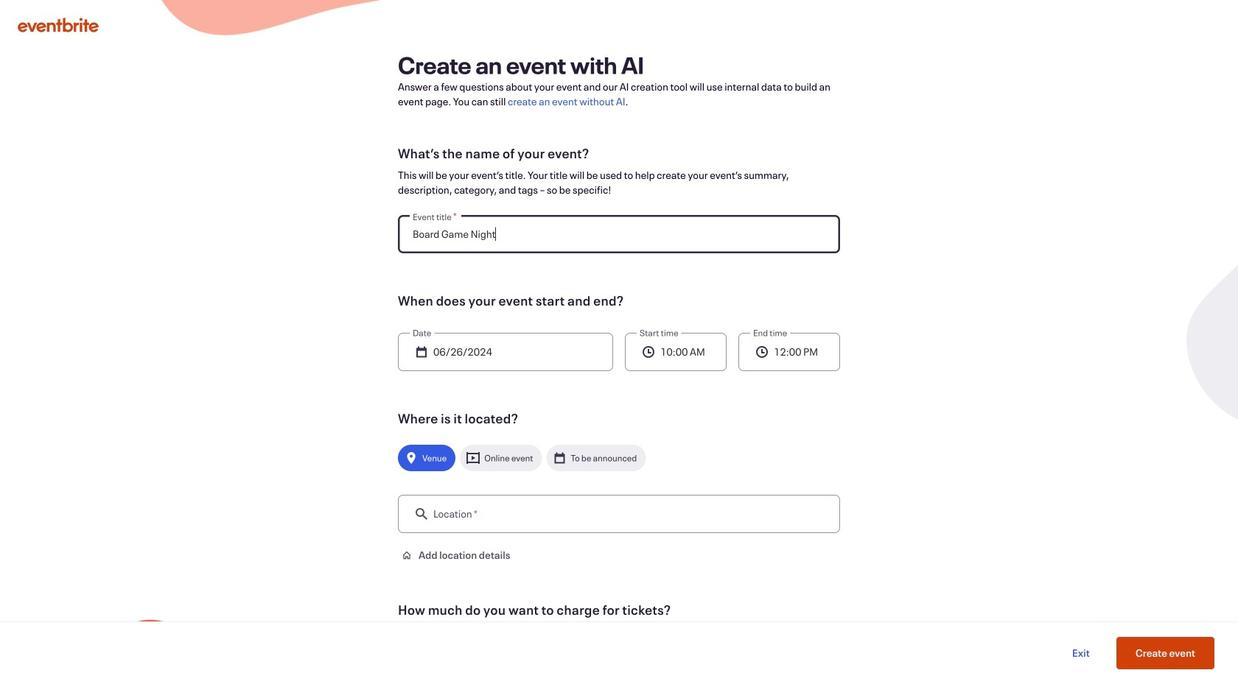 Task type: locate. For each thing, give the bounding box(es) containing it.
None field
[[410, 215, 826, 253], [398, 495, 840, 537], [410, 215, 826, 253]]

None text field
[[431, 333, 599, 371], [658, 333, 712, 371], [771, 333, 826, 371], [431, 333, 599, 371], [658, 333, 712, 371], [771, 333, 826, 371]]



Task type: vqa. For each thing, say whether or not it's contained in the screenshot.
display default icon related to Apps text box
no



Task type: describe. For each thing, give the bounding box(es) containing it.
Location text field
[[479, 495, 826, 534]]

none field location
[[398, 495, 840, 537]]



